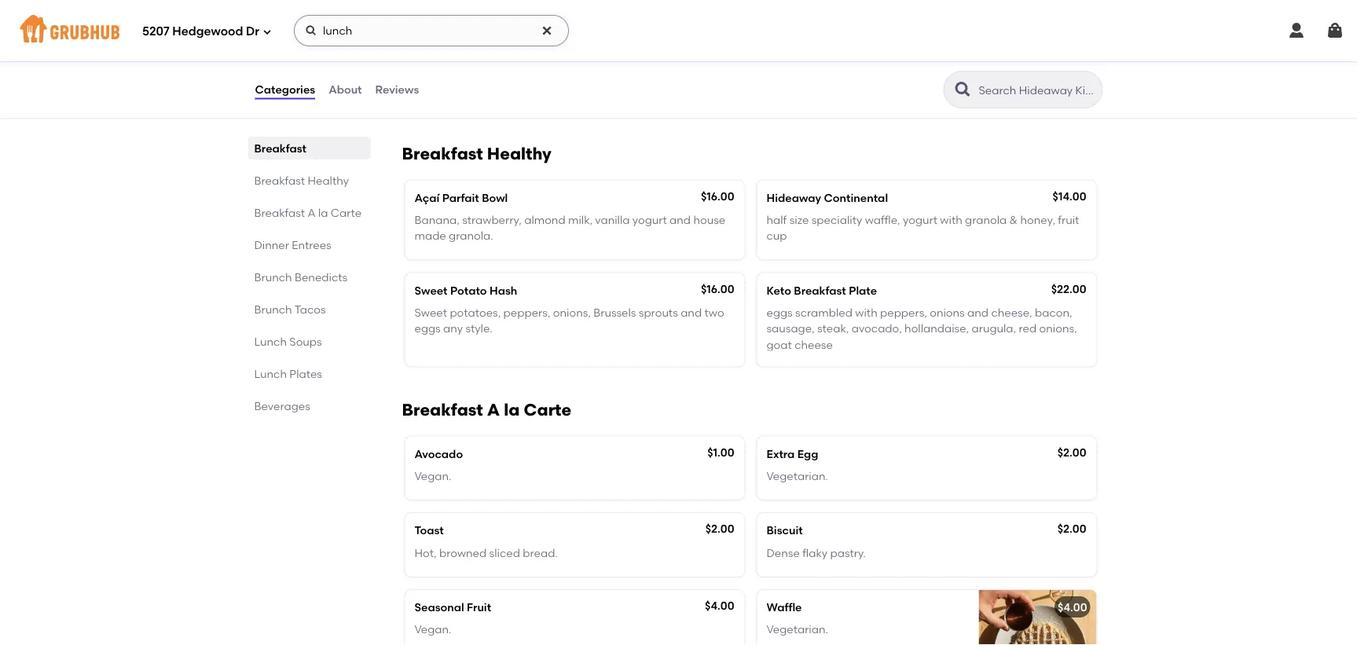 Task type: vqa. For each thing, say whether or not it's contained in the screenshot.
Gift cards
no



Task type: describe. For each thing, give the bounding box(es) containing it.
dinner entrees tab
[[254, 237, 364, 253]]

plates
[[289, 367, 322, 380]]

hideaway
[[767, 191, 821, 204]]

cup
[[767, 229, 787, 243]]

breakfast tab
[[254, 140, 364, 156]]

dense flaky pastry.
[[767, 546, 866, 559]]

1 vertical spatial carte
[[524, 400, 571, 420]]

short
[[415, 80, 442, 93]]

breakfast inside 'tab'
[[254, 141, 306, 155]]

icing,
[[493, 64, 522, 77]]

eggs inside sweet potatoes, peppers, onions, brussels sprouts and two eggs any style.
[[415, 322, 441, 335]]

plate
[[849, 284, 877, 297]]

1 horizontal spatial svg image
[[1287, 21, 1306, 40]]

dinner entrees
[[254, 238, 331, 251]]

&
[[1010, 213, 1018, 227]]

$22.00
[[1051, 282, 1086, 295]]

vegan. for avocado
[[415, 469, 452, 483]]

vanilla inside chocolate syrup, vanilla cream, whipped cream,  chocolate chip crumble
[[857, 64, 892, 77]]

crumble inside cream cheese icing, fresh blueberries, blueberry coulis, short bread crumble
[[479, 80, 523, 93]]

bowl
[[482, 191, 508, 204]]

Search Hideaway Kitchen & Bar search field
[[977, 83, 1097, 97]]

parfait
[[442, 191, 479, 204]]

blueberries,
[[553, 64, 615, 77]]

banana,
[[415, 213, 460, 227]]

coulis,
[[672, 64, 705, 77]]

yogurt inside banana, strawberry, almond milk, vanilla yogurt and house made granola.
[[632, 213, 667, 227]]

search icon image
[[954, 80, 972, 99]]

bread.
[[523, 546, 558, 559]]

lunch plates tab
[[254, 365, 364, 382]]

2 horizontal spatial svg image
[[1326, 21, 1345, 40]]

vegetarian. for extra egg
[[767, 469, 828, 483]]

carte inside tab
[[331, 206, 362, 219]]

half size speciality waffle, yogurt with granola & honey,  fruit cup
[[767, 213, 1079, 243]]

breakfast healthy inside tab
[[254, 174, 349, 187]]

breakfast a la carte inside tab
[[254, 206, 362, 219]]

milk,
[[568, 213, 593, 227]]

hot,
[[415, 546, 437, 559]]

chocolate syrup, vanilla cream, whipped cream,  chocolate chip crumble button
[[757, 31, 1097, 111]]

blueberry
[[618, 64, 669, 77]]

$2.00 for $1.00
[[1058, 446, 1086, 459]]

entrees
[[292, 238, 331, 251]]

5207
[[142, 24, 170, 39]]

browned
[[439, 546, 487, 559]]

hot, browned sliced bread.
[[415, 546, 558, 559]]

any
[[443, 322, 463, 335]]

main navigation navigation
[[0, 0, 1357, 61]]

0 vertical spatial healthy
[[487, 144, 552, 164]]

size
[[789, 213, 809, 227]]

2 chocolate from the left
[[1025, 64, 1079, 77]]

red
[[1019, 322, 1037, 335]]

cheese,
[[991, 306, 1032, 319]]

bread
[[444, 80, 476, 93]]

sweet for sweet potato hash
[[415, 284, 448, 297]]

bacon,
[[1035, 306, 1072, 319]]

hash
[[490, 284, 517, 297]]

brunch tacos tab
[[254, 301, 364, 317]]

lunch plates
[[254, 367, 322, 380]]

cheesecake
[[469, 42, 536, 55]]

hedgewood
[[172, 24, 243, 39]]

blueberry
[[415, 42, 466, 55]]

biscuit
[[767, 524, 803, 537]]

with inside half size speciality waffle, yogurt with granola & honey,  fruit cup
[[940, 213, 962, 227]]

eggs scrambled with peppers, onions and cheese, bacon, sausage, steak, avocado, hollandaise, arugula, red onions, goat cheese
[[767, 306, 1077, 351]]

granola.
[[449, 229, 493, 243]]

5207 hedgewood dr
[[142, 24, 259, 39]]

1 horizontal spatial a
[[487, 400, 500, 420]]

$1.00
[[707, 446, 734, 459]]

egg
[[797, 447, 818, 461]]

1 horizontal spatial breakfast a la carte
[[402, 400, 571, 420]]

açaí parfait bowl
[[415, 191, 508, 204]]

breakfast healthy tab
[[254, 172, 364, 189]]

peppers, inside eggs scrambled with peppers, onions and cheese, bacon, sausage, steak, avocado, hollandaise, arugula, red onions, goat cheese
[[880, 306, 927, 319]]

made
[[415, 229, 446, 243]]

fruit
[[1058, 213, 1079, 227]]

onions, inside eggs scrambled with peppers, onions and cheese, bacon, sausage, steak, avocado, hollandaise, arugula, red onions, goat cheese
[[1039, 322, 1077, 335]]

whipped
[[935, 64, 982, 77]]

1 cream, from the left
[[895, 64, 933, 77]]

1 horizontal spatial breakfast healthy
[[402, 144, 552, 164]]

waffle image
[[979, 590, 1097, 645]]

breakfast up açaí at top left
[[402, 144, 483, 164]]

potatoes,
[[450, 306, 501, 319]]

tacos
[[294, 303, 326, 316]]

categories button
[[254, 61, 316, 118]]

about
[[329, 83, 362, 96]]

1 chocolate from the left
[[767, 64, 821, 77]]

seasonal
[[415, 601, 464, 614]]

granola
[[965, 213, 1007, 227]]

scrambled
[[795, 306, 853, 319]]

$16.00 for banana, strawberry, almond milk, vanilla yogurt and house made granola.
[[701, 189, 734, 203]]

reviews
[[375, 83, 419, 96]]

goat
[[767, 338, 792, 351]]

hollandaise,
[[905, 322, 969, 335]]

breakfast up scrambled
[[794, 284, 846, 297]]

about button
[[328, 61, 363, 118]]

house
[[693, 213, 725, 227]]

0 horizontal spatial svg image
[[305, 24, 318, 37]]

crumble inside chocolate syrup, vanilla cream, whipped cream,  chocolate chip crumble
[[792, 80, 837, 93]]

two
[[704, 306, 724, 319]]

vanilla inside banana, strawberry, almond milk, vanilla yogurt and house made granola.
[[595, 213, 630, 227]]

0 horizontal spatial svg image
[[262, 27, 272, 37]]

0 horizontal spatial waffle
[[539, 42, 574, 55]]

sweet potatoes, peppers, onions, brussels sprouts and two eggs any style.
[[415, 306, 724, 335]]

continental
[[824, 191, 888, 204]]



Task type: locate. For each thing, give the bounding box(es) containing it.
2 peppers, from the left
[[880, 306, 927, 319]]

healthy inside tab
[[308, 174, 349, 187]]

1 horizontal spatial healthy
[[487, 144, 552, 164]]

0 horizontal spatial cream,
[[895, 64, 933, 77]]

reviews button
[[375, 61, 420, 118]]

0 horizontal spatial onions,
[[553, 306, 591, 319]]

$16.00 up two
[[701, 282, 734, 295]]

0 vertical spatial a
[[308, 206, 316, 219]]

brunch tacos
[[254, 303, 326, 316]]

brunch for brunch benedicts
[[254, 270, 292, 284]]

0 vertical spatial breakfast healthy
[[402, 144, 552, 164]]

keto breakfast plate
[[767, 284, 877, 297]]

lunch for lunch plates
[[254, 367, 287, 380]]

0 vertical spatial with
[[940, 213, 962, 227]]

dinner
[[254, 238, 289, 251]]

cheese down steak,
[[795, 338, 833, 351]]

lunch up beverages at the left bottom
[[254, 367, 287, 380]]

1 vertical spatial lunch
[[254, 367, 287, 380]]

1 vertical spatial onions,
[[1039, 322, 1077, 335]]

a
[[308, 206, 316, 219], [487, 400, 500, 420]]

brunch up lunch soups
[[254, 303, 292, 316]]

with left the granola
[[940, 213, 962, 227]]

with
[[940, 213, 962, 227], [855, 306, 878, 319]]

1 vertical spatial a
[[487, 400, 500, 420]]

and up arugula,
[[967, 306, 989, 319]]

breakfast down breakfast 'tab'
[[254, 174, 305, 187]]

$16.00 up house on the top
[[701, 189, 734, 203]]

la inside tab
[[318, 206, 328, 219]]

banana, strawberry, almond milk, vanilla yogurt and house made granola.
[[415, 213, 725, 243]]

vegetarian. down dense
[[767, 623, 828, 636]]

extra
[[767, 447, 795, 461]]

0 vertical spatial lunch
[[254, 335, 287, 348]]

$2.00 for $2.00
[[1058, 522, 1086, 536]]

1 vertical spatial healthy
[[308, 174, 349, 187]]

dense
[[767, 546, 800, 559]]

lunch
[[254, 335, 287, 348], [254, 367, 287, 380]]

lunch soups tab
[[254, 333, 364, 350]]

0 horizontal spatial carte
[[331, 206, 362, 219]]

0 vertical spatial eggs
[[767, 306, 793, 319]]

arugula,
[[972, 322, 1016, 335]]

sweet inside sweet potatoes, peppers, onions, brussels sprouts and two eggs any style.
[[415, 306, 447, 319]]

Search for food, convenience, alcohol... search field
[[294, 15, 569, 46]]

1 horizontal spatial cream,
[[984, 64, 1022, 77]]

and inside eggs scrambled with peppers, onions and cheese, bacon, sausage, steak, avocado, hollandaise, arugula, red onions, goat cheese
[[967, 306, 989, 319]]

0 vertical spatial sweet
[[415, 284, 448, 297]]

eggs up sausage,
[[767, 306, 793, 319]]

breakfast a la carte up avocado
[[402, 400, 571, 420]]

2 yogurt from the left
[[903, 213, 937, 227]]

sweet potato hash
[[415, 284, 517, 297]]

0 vertical spatial onions,
[[553, 306, 591, 319]]

1 vertical spatial vegetarian.
[[767, 623, 828, 636]]

cheese inside cream cheese icing, fresh blueberries, blueberry coulis, short bread crumble
[[452, 64, 490, 77]]

0 horizontal spatial chocolate
[[767, 64, 821, 77]]

brunch inside tab
[[254, 270, 292, 284]]

2 crumble from the left
[[792, 80, 837, 93]]

peppers, up avocado,
[[880, 306, 927, 319]]

lunch soups
[[254, 335, 322, 348]]

crumble
[[479, 80, 523, 93], [792, 80, 837, 93]]

2 vegetarian. from the top
[[767, 623, 828, 636]]

vegan. for seasonal fruit
[[415, 623, 452, 636]]

0 horizontal spatial peppers,
[[503, 306, 550, 319]]

vegan.
[[415, 469, 452, 483], [415, 623, 452, 636]]

cheese
[[452, 64, 490, 77], [795, 338, 833, 351]]

1 horizontal spatial la
[[504, 400, 520, 420]]

1 horizontal spatial peppers,
[[880, 306, 927, 319]]

and for sprouts
[[681, 306, 702, 319]]

sweet up any
[[415, 306, 447, 319]]

0 horizontal spatial healthy
[[308, 174, 349, 187]]

1 horizontal spatial chocolate
[[1025, 64, 1079, 77]]

0 vertical spatial cheese
[[452, 64, 490, 77]]

onions, left brussels
[[553, 306, 591, 319]]

2 vegan. from the top
[[415, 623, 452, 636]]

svg image
[[1326, 21, 1345, 40], [305, 24, 318, 37], [541, 24, 553, 37]]

breakfast a la carte tab
[[254, 204, 364, 221]]

1 vertical spatial $16.00
[[701, 282, 734, 295]]

brunch down dinner
[[254, 270, 292, 284]]

hideaway continental
[[767, 191, 888, 204]]

cheese inside eggs scrambled with peppers, onions and cheese, bacon, sausage, steak, avocado, hollandaise, arugula, red onions, goat cheese
[[795, 338, 833, 351]]

toast
[[415, 524, 444, 537]]

breakfast
[[254, 141, 306, 155], [402, 144, 483, 164], [254, 174, 305, 187], [254, 206, 305, 219], [794, 284, 846, 297], [402, 400, 483, 420]]

crumble down syrup,
[[792, 80, 837, 93]]

and inside banana, strawberry, almond milk, vanilla yogurt and house made granola.
[[670, 213, 691, 227]]

extra egg
[[767, 447, 818, 461]]

1 lunch from the top
[[254, 335, 287, 348]]

chip
[[767, 80, 790, 93]]

1 vertical spatial vegan.
[[415, 623, 452, 636]]

eggs
[[767, 306, 793, 319], [415, 322, 441, 335]]

1 vertical spatial sweet
[[415, 306, 447, 319]]

fruit
[[467, 601, 491, 614]]

vegetarian. down extra egg at the bottom right of page
[[767, 469, 828, 483]]

1 horizontal spatial crumble
[[792, 80, 837, 93]]

categories
[[255, 83, 315, 96]]

strawberry,
[[462, 213, 522, 227]]

fresh
[[524, 64, 550, 77]]

2 brunch from the top
[[254, 303, 292, 316]]

0 horizontal spatial breakfast a la carte
[[254, 206, 362, 219]]

waffle,
[[865, 213, 900, 227]]

and inside sweet potatoes, peppers, onions, brussels sprouts and two eggs any style.
[[681, 306, 702, 319]]

breakfast up dinner
[[254, 206, 305, 219]]

0 vertical spatial vegan.
[[415, 469, 452, 483]]

onions,
[[553, 306, 591, 319], [1039, 322, 1077, 335]]

cheese up 'bread'
[[452, 64, 490, 77]]

$16.00
[[701, 189, 734, 203], [701, 282, 734, 295]]

1 crumble from the left
[[479, 80, 523, 93]]

soups
[[289, 335, 322, 348]]

crumble down the icing,
[[479, 80, 523, 93]]

$16.00 for sweet potatoes, peppers, onions, brussels sprouts and two eggs any style.
[[701, 282, 734, 295]]

peppers, inside sweet potatoes, peppers, onions, brussels sprouts and two eggs any style.
[[503, 306, 550, 319]]

chocolate
[[767, 64, 821, 77], [1025, 64, 1079, 77]]

2 lunch from the top
[[254, 367, 287, 380]]

avocado,
[[852, 322, 902, 335]]

1 horizontal spatial onions,
[[1039, 322, 1077, 335]]

vanilla right 'milk,'
[[595, 213, 630, 227]]

pastry.
[[830, 546, 866, 559]]

2 sweet from the top
[[415, 306, 447, 319]]

0 horizontal spatial with
[[855, 306, 878, 319]]

1 vertical spatial brunch
[[254, 303, 292, 316]]

cream, left whipped
[[895, 64, 933, 77]]

0 vertical spatial vanilla
[[857, 64, 892, 77]]

vanilla right syrup,
[[857, 64, 892, 77]]

0 vertical spatial breakfast a la carte
[[254, 206, 362, 219]]

1 brunch from the top
[[254, 270, 292, 284]]

breakfast healthy
[[402, 144, 552, 164], [254, 174, 349, 187]]

syrup,
[[823, 64, 855, 77]]

peppers, down hash
[[503, 306, 550, 319]]

0 horizontal spatial vanilla
[[595, 213, 630, 227]]

0 vertical spatial carte
[[331, 206, 362, 219]]

1 vertical spatial with
[[855, 306, 878, 319]]

healthy down breakfast 'tab'
[[308, 174, 349, 187]]

1 vertical spatial cheese
[[795, 338, 833, 351]]

vanilla
[[857, 64, 892, 77], [595, 213, 630, 227]]

onions, inside sweet potatoes, peppers, onions, brussels sprouts and two eggs any style.
[[553, 306, 591, 319]]

0 horizontal spatial la
[[318, 206, 328, 219]]

1 horizontal spatial $4.00
[[1058, 601, 1087, 614]]

2 cream, from the left
[[984, 64, 1022, 77]]

a inside tab
[[308, 206, 316, 219]]

onions, down 'bacon,'
[[1039, 322, 1077, 335]]

1 horizontal spatial eggs
[[767, 306, 793, 319]]

cream
[[415, 64, 449, 77]]

0 horizontal spatial breakfast healthy
[[254, 174, 349, 187]]

la
[[318, 206, 328, 219], [504, 400, 520, 420]]

half
[[767, 213, 787, 227]]

0 vertical spatial la
[[318, 206, 328, 219]]

1 horizontal spatial cheese
[[795, 338, 833, 351]]

healthy up bowl
[[487, 144, 552, 164]]

0 vertical spatial waffle
[[539, 42, 574, 55]]

1 yogurt from the left
[[632, 213, 667, 227]]

honey,
[[1020, 213, 1055, 227]]

svg image
[[1287, 21, 1306, 40], [262, 27, 272, 37]]

1 horizontal spatial with
[[940, 213, 962, 227]]

lunch left soups
[[254, 335, 287, 348]]

and left house on the top
[[670, 213, 691, 227]]

with inside eggs scrambled with peppers, onions and cheese, bacon, sausage, steak, avocado, hollandaise, arugula, red onions, goat cheese
[[855, 306, 878, 319]]

sweet for sweet potatoes, peppers, onions, brussels sprouts and two eggs any style.
[[415, 306, 447, 319]]

1 vertical spatial waffle
[[767, 601, 802, 614]]

1 peppers, from the left
[[503, 306, 550, 319]]

dr
[[246, 24, 259, 39]]

waffle up the fresh
[[539, 42, 574, 55]]

brunch inside "tab"
[[254, 303, 292, 316]]

onions
[[930, 306, 965, 319]]

keto
[[767, 284, 791, 297]]

vegan. down avocado
[[415, 469, 452, 483]]

and left two
[[681, 306, 702, 319]]

1 vegan. from the top
[[415, 469, 452, 483]]

1 vertical spatial vanilla
[[595, 213, 630, 227]]

1 horizontal spatial yogurt
[[903, 213, 937, 227]]

brunch for brunch tacos
[[254, 303, 292, 316]]

beverages
[[254, 399, 310, 413]]

breakfast healthy down breakfast 'tab'
[[254, 174, 349, 187]]

speciality
[[812, 213, 862, 227]]

0 horizontal spatial eggs
[[415, 322, 441, 335]]

lunch inside tab
[[254, 335, 287, 348]]

1 horizontal spatial svg image
[[541, 24, 553, 37]]

sweet left potato
[[415, 284, 448, 297]]

0 horizontal spatial crumble
[[479, 80, 523, 93]]

sliced
[[489, 546, 520, 559]]

1 vertical spatial breakfast a la carte
[[402, 400, 571, 420]]

carte
[[331, 206, 362, 219], [524, 400, 571, 420]]

yogurt left house on the top
[[632, 213, 667, 227]]

0 horizontal spatial $4.00
[[705, 599, 734, 612]]

vegetarian.
[[767, 469, 828, 483], [767, 623, 828, 636]]

avocado
[[415, 447, 463, 461]]

chocolate up search hideaway kitchen & bar search field at the right
[[1025, 64, 1079, 77]]

waffle down dense
[[767, 601, 802, 614]]

potato
[[450, 284, 487, 297]]

sprouts
[[639, 306, 678, 319]]

waffle
[[539, 42, 574, 55], [767, 601, 802, 614]]

beverages tab
[[254, 398, 364, 414]]

lunch for lunch soups
[[254, 335, 287, 348]]

sweet
[[415, 284, 448, 297], [415, 306, 447, 319]]

1 vegetarian. from the top
[[767, 469, 828, 483]]

1 vertical spatial breakfast healthy
[[254, 174, 349, 187]]

1 sweet from the top
[[415, 284, 448, 297]]

brunch benedicts
[[254, 270, 347, 284]]

0 vertical spatial brunch
[[254, 270, 292, 284]]

breakfast a la carte
[[254, 206, 362, 219], [402, 400, 571, 420]]

eggs left any
[[415, 322, 441, 335]]

breakfast healthy up açaí parfait bowl
[[402, 144, 552, 164]]

1 horizontal spatial carte
[[524, 400, 571, 420]]

0 horizontal spatial cheese
[[452, 64, 490, 77]]

0 horizontal spatial a
[[308, 206, 316, 219]]

breakfast up avocado
[[402, 400, 483, 420]]

$14.00
[[1053, 189, 1086, 203]]

0 vertical spatial $16.00
[[701, 189, 734, 203]]

and for yogurt
[[670, 213, 691, 227]]

and
[[670, 213, 691, 227], [681, 306, 702, 319], [967, 306, 989, 319]]

yogurt inside half size speciality waffle, yogurt with granola & honey,  fruit cup
[[903, 213, 937, 227]]

seasonal fruit
[[415, 601, 491, 614]]

0 horizontal spatial yogurt
[[632, 213, 667, 227]]

cream, up search hideaway kitchen & bar search field at the right
[[984, 64, 1022, 77]]

cream,
[[895, 64, 933, 77], [984, 64, 1022, 77]]

vegetarian. for waffle
[[767, 623, 828, 636]]

1 horizontal spatial vanilla
[[857, 64, 892, 77]]

flaky
[[802, 546, 828, 559]]

1 $16.00 from the top
[[701, 189, 734, 203]]

eggs inside eggs scrambled with peppers, onions and cheese, bacon, sausage, steak, avocado, hollandaise, arugula, red onions, goat cheese
[[767, 306, 793, 319]]

blueberry cheesecake waffle
[[415, 42, 574, 55]]

1 vertical spatial eggs
[[415, 322, 441, 335]]

yogurt
[[632, 213, 667, 227], [903, 213, 937, 227]]

1 horizontal spatial waffle
[[767, 601, 802, 614]]

vegan. down seasonal
[[415, 623, 452, 636]]

brunch benedicts tab
[[254, 269, 364, 285]]

breakfast a la carte down breakfast healthy tab on the top of page
[[254, 206, 362, 219]]

2 $16.00 from the top
[[701, 282, 734, 295]]

almond
[[524, 213, 565, 227]]

chocolate syrup, vanilla cream, whipped cream,  chocolate chip crumble
[[767, 64, 1079, 93]]

1 vertical spatial la
[[504, 400, 520, 420]]

yogurt right 'waffle,'
[[903, 213, 937, 227]]

chocolate up chip at the top
[[767, 64, 821, 77]]

sausage,
[[767, 322, 815, 335]]

breakfast up breakfast healthy tab on the top of page
[[254, 141, 306, 155]]

0 vertical spatial vegetarian.
[[767, 469, 828, 483]]

steak,
[[817, 322, 849, 335]]

lunch inside tab
[[254, 367, 287, 380]]

with up avocado,
[[855, 306, 878, 319]]



